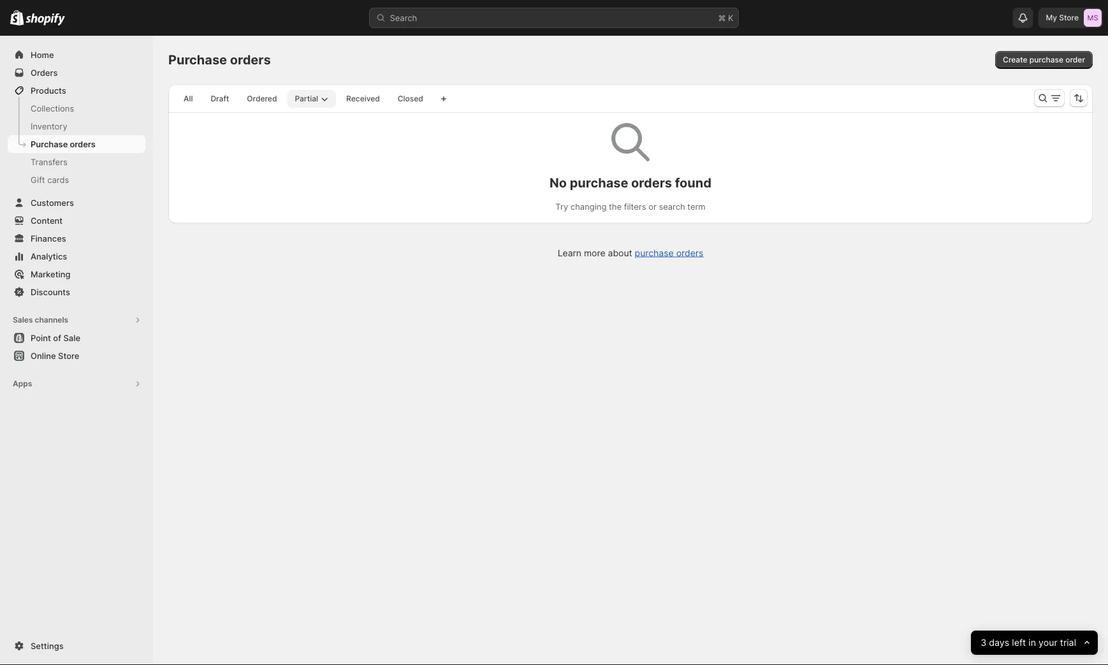 Task type: locate. For each thing, give the bounding box(es) containing it.
point of sale
[[31, 333, 80, 343]]

all
[[184, 94, 193, 103]]

purchase up transfers
[[31, 139, 68, 149]]

store for online store
[[58, 351, 79, 361]]

settings link
[[8, 637, 145, 655]]

content link
[[8, 212, 145, 230]]

my store
[[1047, 13, 1080, 22]]

store right my
[[1060, 13, 1080, 22]]

purchase up changing
[[570, 175, 629, 190]]

purchase orders down inventory link
[[31, 139, 96, 149]]

my
[[1047, 13, 1058, 22]]

0 horizontal spatial purchase
[[570, 175, 629, 190]]

store down sale
[[58, 351, 79, 361]]

home link
[[8, 46, 145, 64]]

purchase orders up draft
[[168, 52, 271, 68]]

point
[[31, 333, 51, 343]]

0 horizontal spatial purchase orders
[[31, 139, 96, 149]]

try
[[556, 202, 569, 212]]

filters
[[625, 202, 647, 212]]

tab list
[[174, 89, 434, 108]]

purchase right about
[[635, 248, 674, 258]]

purchase left order
[[1030, 55, 1064, 64]]

online store
[[31, 351, 79, 361]]

sales channels
[[13, 316, 68, 325]]

apps button
[[8, 375, 145, 393]]

draft
[[211, 94, 229, 103]]

received
[[347, 94, 380, 103]]

2 vertical spatial purchase
[[635, 248, 674, 258]]

analytics
[[31, 251, 67, 261]]

sales
[[13, 316, 33, 325]]

store
[[1060, 13, 1080, 22], [58, 351, 79, 361]]

purchase for create
[[1030, 55, 1064, 64]]

orders
[[230, 52, 271, 68], [70, 139, 96, 149], [632, 175, 673, 190], [677, 248, 704, 258]]

ordered
[[247, 94, 277, 103]]

all link
[[176, 90, 201, 108]]

3
[[981, 638, 987, 649]]

closed
[[398, 94, 424, 103]]

closed link
[[390, 90, 431, 108]]

of
[[53, 333, 61, 343]]

empty search results image
[[612, 123, 650, 161]]

in
[[1029, 638, 1037, 649]]

0 vertical spatial store
[[1060, 13, 1080, 22]]

no purchase orders found
[[550, 175, 712, 190]]

1 horizontal spatial purchase orders
[[168, 52, 271, 68]]

purchase orders
[[168, 52, 271, 68], [31, 139, 96, 149]]

orders
[[31, 68, 58, 78]]

1 vertical spatial purchase
[[570, 175, 629, 190]]

orders up the ordered
[[230, 52, 271, 68]]

0 vertical spatial purchase
[[1030, 55, 1064, 64]]

discounts
[[31, 287, 70, 297]]

online store button
[[0, 347, 153, 365]]

my store image
[[1085, 9, 1103, 27]]

0 vertical spatial purchase orders
[[168, 52, 271, 68]]

store inside button
[[58, 351, 79, 361]]

discounts link
[[8, 283, 145, 301]]

0 vertical spatial purchase
[[168, 52, 227, 68]]

⌘ k
[[719, 13, 734, 23]]

trial
[[1061, 638, 1077, 649]]

partial button
[[287, 90, 336, 108]]

point of sale button
[[0, 329, 153, 347]]

sale
[[63, 333, 80, 343]]

draft link
[[203, 90, 237, 108]]

apps
[[13, 379, 32, 389]]

1 vertical spatial store
[[58, 351, 79, 361]]

found
[[676, 175, 712, 190]]

purchase orders link
[[635, 248, 704, 258]]

inventory
[[31, 121, 67, 131]]

store for my store
[[1060, 13, 1080, 22]]

finances
[[31, 234, 66, 243]]

1 horizontal spatial store
[[1060, 13, 1080, 22]]

purchase
[[1030, 55, 1064, 64], [570, 175, 629, 190], [635, 248, 674, 258]]

purchase up all
[[168, 52, 227, 68]]

ordered link
[[239, 90, 285, 108]]

purchase
[[168, 52, 227, 68], [31, 139, 68, 149]]

more
[[584, 248, 606, 258]]

products link
[[8, 82, 145, 100]]

marketing link
[[8, 265, 145, 283]]

2 horizontal spatial purchase
[[1030, 55, 1064, 64]]

channels
[[35, 316, 68, 325]]

1 horizontal spatial purchase
[[635, 248, 674, 258]]

collections link
[[8, 100, 145, 117]]

0 horizontal spatial store
[[58, 351, 79, 361]]

learn
[[558, 248, 582, 258]]

days
[[990, 638, 1010, 649]]

collections
[[31, 103, 74, 113]]

1 vertical spatial purchase
[[31, 139, 68, 149]]

search
[[390, 13, 417, 23]]



Task type: describe. For each thing, give the bounding box(es) containing it.
order
[[1066, 55, 1086, 64]]

3 days left in your trial
[[981, 638, 1077, 649]]

online store link
[[8, 347, 145, 365]]

finances link
[[8, 230, 145, 248]]

received link
[[339, 90, 388, 108]]

0 horizontal spatial purchase
[[31, 139, 68, 149]]

inventory link
[[8, 117, 145, 135]]

shopify image
[[26, 13, 65, 26]]

gift cards link
[[8, 171, 145, 189]]

orders link
[[8, 64, 145, 82]]

term
[[688, 202, 706, 212]]

learn more about purchase orders
[[558, 248, 704, 258]]

tab list containing all
[[174, 89, 434, 108]]

k
[[729, 13, 734, 23]]

purchase orders link
[[8, 135, 145, 153]]

⌘
[[719, 13, 726, 23]]

try changing the filters or search term
[[556, 202, 706, 212]]

no
[[550, 175, 567, 190]]

transfers link
[[8, 153, 145, 171]]

home
[[31, 50, 54, 60]]

point of sale link
[[8, 329, 145, 347]]

marketing
[[31, 269, 71, 279]]

orders down term
[[677, 248, 704, 258]]

the
[[609, 202, 622, 212]]

sales channels button
[[8, 311, 145, 329]]

your
[[1039, 638, 1058, 649]]

changing
[[571, 202, 607, 212]]

partial
[[295, 94, 318, 103]]

create
[[1004, 55, 1028, 64]]

orders up or
[[632, 175, 673, 190]]

content
[[31, 216, 63, 226]]

left
[[1013, 638, 1027, 649]]

orders down inventory link
[[70, 139, 96, 149]]

products
[[31, 86, 66, 95]]

gift cards
[[31, 175, 69, 185]]

1 horizontal spatial purchase
[[168, 52, 227, 68]]

cards
[[47, 175, 69, 185]]

transfers
[[31, 157, 67, 167]]

3 days left in your trial button
[[972, 631, 1099, 655]]

create purchase order link
[[996, 51, 1094, 69]]

create purchase order
[[1004, 55, 1086, 64]]

analytics link
[[8, 248, 145, 265]]

customers
[[31, 198, 74, 208]]

or
[[649, 202, 657, 212]]

settings
[[31, 641, 64, 651]]

about
[[608, 248, 633, 258]]

gift
[[31, 175, 45, 185]]

shopify image
[[10, 10, 24, 25]]

1 vertical spatial purchase orders
[[31, 139, 96, 149]]

purchase for no
[[570, 175, 629, 190]]

search
[[659, 202, 686, 212]]

customers link
[[8, 194, 145, 212]]

online
[[31, 351, 56, 361]]



Task type: vqa. For each thing, say whether or not it's contained in the screenshot.
No purchase orders found in the top of the page
yes



